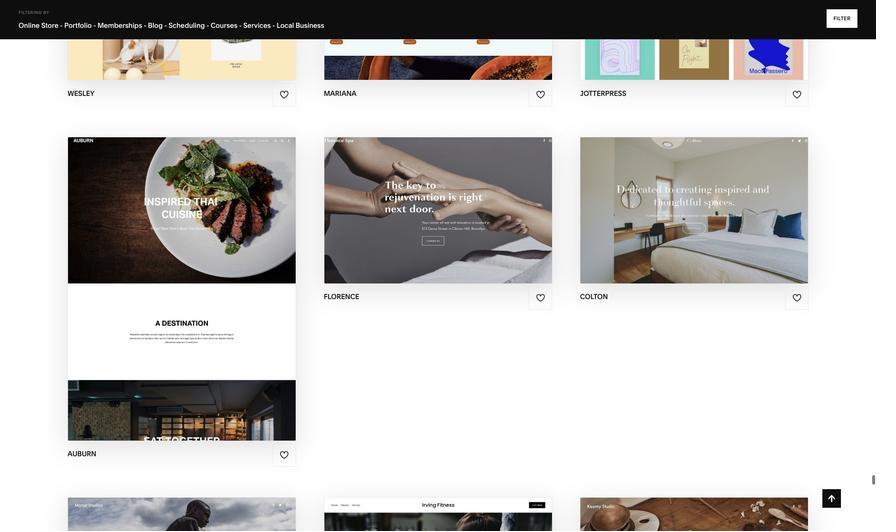 Task type: vqa. For each thing, say whether or not it's contained in the screenshot.
store
yes



Task type: locate. For each thing, give the bounding box(es) containing it.
2 preview from the left
[[658, 210, 695, 220]]

1 vertical spatial auburn
[[68, 449, 96, 458]]

filter
[[834, 15, 851, 22]]

preview for preview florence
[[397, 210, 434, 220]]

portfolio
[[64, 21, 92, 30]]

florence inside button
[[438, 193, 481, 203]]

online store - portfolio - memberships - blog - scheduling - courses - services - local business
[[19, 21, 325, 30]]

florence
[[438, 193, 481, 203], [436, 210, 480, 220], [324, 292, 360, 301]]

start with florence
[[387, 193, 481, 203]]

- left the courses
[[207, 21, 209, 30]]

0 horizontal spatial with
[[162, 272, 183, 282]]

auburn image
[[68, 137, 296, 440]]

1 horizontal spatial start
[[387, 193, 412, 203]]

with for colton
[[675, 193, 697, 203]]

filter button
[[827, 9, 858, 28]]

1 horizontal spatial with
[[414, 193, 435, 203]]

preview colton link
[[658, 203, 732, 227]]

1 horizontal spatial auburn
[[185, 272, 221, 282]]

2 horizontal spatial start
[[648, 193, 673, 203]]

irving image
[[325, 498, 552, 531]]

- left "local"
[[273, 21, 275, 30]]

preview florence link
[[397, 203, 480, 227]]

0 vertical spatial colton
[[699, 193, 733, 203]]

0 horizontal spatial start
[[134, 272, 160, 282]]

business
[[296, 21, 325, 30]]

preview
[[397, 210, 434, 220], [658, 210, 695, 220]]

1 preview from the left
[[397, 210, 434, 220]]

colton image
[[581, 137, 809, 283]]

memberships
[[98, 21, 142, 30]]

2 - from the left
[[93, 21, 96, 30]]

start with auburn
[[134, 272, 221, 282]]

start
[[387, 193, 412, 203], [648, 193, 673, 203], [134, 272, 160, 282]]

0 vertical spatial florence
[[438, 193, 481, 203]]

- right store
[[60, 21, 63, 30]]

with for florence
[[414, 193, 435, 203]]

colton
[[699, 193, 733, 203], [697, 210, 732, 220], [581, 292, 608, 301]]

kearny image
[[581, 498, 809, 531]]

6 - from the left
[[239, 21, 242, 30]]

auburn
[[185, 272, 221, 282], [68, 449, 96, 458]]

preview down start with colton
[[658, 210, 695, 220]]

0 horizontal spatial preview
[[397, 210, 434, 220]]

with
[[414, 193, 435, 203], [675, 193, 697, 203], [162, 272, 183, 282]]

1 vertical spatial florence
[[436, 210, 480, 220]]

local
[[277, 21, 294, 30]]

mariana
[[324, 89, 357, 97]]

- right blog
[[164, 21, 167, 30]]

- right the courses
[[239, 21, 242, 30]]

2 vertical spatial florence
[[324, 292, 360, 301]]

- left blog
[[144, 21, 147, 30]]

add auburn to your favorites list image
[[280, 450, 289, 460]]

0 vertical spatial auburn
[[185, 272, 221, 282]]

2 horizontal spatial with
[[675, 193, 697, 203]]

start with colton
[[648, 193, 733, 203]]

preview florence
[[397, 210, 480, 220]]

filtering by
[[19, 10, 49, 15]]

1 - from the left
[[60, 21, 63, 30]]

- right portfolio
[[93, 21, 96, 30]]

start with auburn button
[[134, 265, 230, 289]]

1 horizontal spatial preview
[[658, 210, 695, 220]]

4 - from the left
[[164, 21, 167, 30]]

scheduling
[[169, 21, 205, 30]]

preview down start with florence on the top
[[397, 210, 434, 220]]

colton inside button
[[699, 193, 733, 203]]

services
[[243, 21, 271, 30]]

start with colton button
[[648, 187, 742, 210]]

-
[[60, 21, 63, 30], [93, 21, 96, 30], [144, 21, 147, 30], [164, 21, 167, 30], [207, 21, 209, 30], [239, 21, 242, 30], [273, 21, 275, 30]]



Task type: describe. For each thing, give the bounding box(es) containing it.
add colton to your favorites list image
[[793, 293, 802, 302]]

by
[[43, 10, 49, 15]]

start for preview colton
[[648, 193, 673, 203]]

3 - from the left
[[144, 21, 147, 30]]

7 - from the left
[[273, 21, 275, 30]]

online
[[19, 21, 40, 30]]

blog
[[148, 21, 163, 30]]

0 horizontal spatial auburn
[[68, 449, 96, 458]]

courses
[[211, 21, 238, 30]]

5 - from the left
[[207, 21, 209, 30]]

1 vertical spatial colton
[[697, 210, 732, 220]]

add wesley to your favorites list image
[[280, 90, 289, 99]]

manor image
[[68, 498, 296, 531]]

mariana image
[[325, 0, 552, 80]]

wesley image
[[68, 0, 296, 80]]

back to top image
[[828, 494, 837, 504]]

auburn inside start with auburn "button"
[[185, 272, 221, 282]]

filtering
[[19, 10, 42, 15]]

florence image
[[325, 137, 552, 283]]

jotterpress
[[581, 89, 627, 97]]

start for preview florence
[[387, 193, 412, 203]]

start with florence button
[[387, 187, 490, 210]]

start inside "button"
[[134, 272, 160, 282]]

add mariana to your favorites list image
[[536, 90, 546, 99]]

2 vertical spatial colton
[[581, 292, 608, 301]]

add jotterpress to your favorites list image
[[793, 90, 802, 99]]

with inside "button"
[[162, 272, 183, 282]]

jotterpress image
[[581, 0, 809, 80]]

wesley
[[68, 89, 95, 97]]

preview colton
[[658, 210, 732, 220]]

preview for preview colton
[[658, 210, 695, 220]]

store
[[41, 21, 59, 30]]

add florence to your favorites list image
[[536, 293, 546, 302]]



